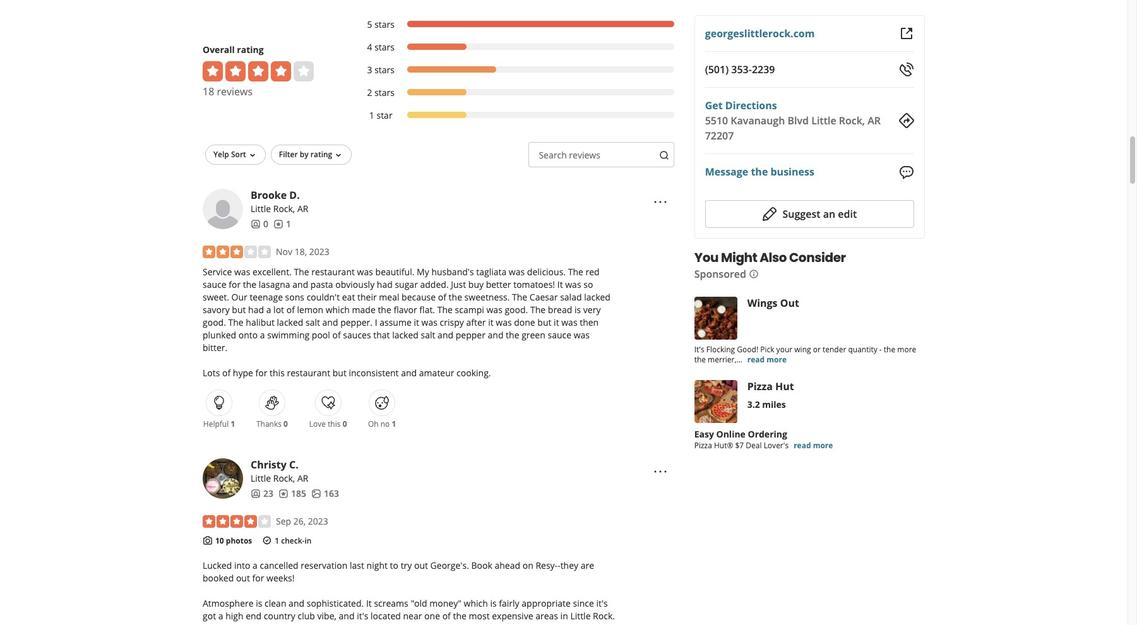 Task type: describe. For each thing, give the bounding box(es) containing it.
reviews element for brooke
[[274, 218, 291, 231]]

night
[[367, 560, 388, 572]]

reviews element for christy
[[279, 488, 306, 501]]

- inside it's flocking good! pick your wing or tender quantity - the more the merrier,…
[[880, 344, 882, 355]]

more inside easy online ordering pizza hut® $7 deal lover's read more
[[813, 440, 833, 451]]

my
[[417, 266, 429, 278]]

teenage
[[250, 291, 283, 303]]

get
[[705, 99, 723, 112]]

0 horizontal spatial is
[[256, 597, 262, 609]]

(501)
[[705, 63, 729, 76]]

beautiful.
[[376, 266, 415, 278]]

16 camera v2 image
[[203, 536, 213, 546]]

menu image for d.
[[653, 195, 668, 210]]

the inside message the business button
[[751, 165, 768, 179]]

26,
[[294, 516, 306, 528]]

miles
[[763, 398, 786, 410]]

the down 18,
[[294, 266, 309, 278]]

since
[[573, 597, 594, 609]]

1 vertical spatial sauce
[[548, 329, 572, 341]]

rock.
[[593, 610, 615, 622]]

was up tomatoes!
[[509, 266, 525, 278]]

2239
[[752, 63, 775, 76]]

then
[[580, 317, 599, 329]]

pepper
[[456, 329, 486, 341]]

menu image for c.
[[653, 464, 668, 480]]

4 star rating image for 18 reviews
[[203, 62, 314, 82]]

24 pencil v2 image
[[763, 206, 778, 222]]

1 horizontal spatial 0
[[284, 419, 288, 430]]

expensive
[[492, 610, 533, 622]]

flat.
[[420, 304, 435, 316]]

most
[[469, 610, 490, 622]]

christy c. link
[[251, 458, 299, 472]]

1 horizontal spatial got
[[556, 623, 569, 625]]

the down just at the top left
[[449, 291, 462, 303]]

oh no 1
[[368, 419, 396, 430]]

and right big,
[[444, 623, 460, 625]]

clean
[[265, 597, 286, 609]]

sophisticated.
[[307, 597, 364, 609]]

areas
[[536, 610, 558, 622]]

pick
[[761, 344, 775, 355]]

near
[[403, 610, 422, 622]]

filter reviews by 1 star rating element
[[354, 110, 674, 122]]

wings out link
[[748, 296, 800, 310]]

sponsored
[[695, 267, 747, 281]]

business
[[771, 165, 815, 179]]

the down end
[[256, 623, 269, 625]]

ar inside get directions 5510 kavanaugh blvd little rock, ar 72207
[[868, 114, 881, 128]]

and down the crispy
[[438, 329, 454, 341]]

and up the pool
[[323, 317, 338, 329]]

4
[[367, 41, 372, 53]]

very
[[584, 304, 601, 316]]

1 for 1
[[286, 218, 291, 230]]

the down tomatoes!
[[512, 291, 528, 303]]

hut
[[776, 379, 794, 393]]

get directions link
[[705, 99, 777, 112]]

our
[[232, 291, 247, 303]]

search image
[[659, 150, 669, 160]]

2
[[367, 87, 372, 99]]

also
[[760, 249, 787, 266]]

filter reviews by 4 stars rating element
[[354, 41, 674, 54]]

consider
[[790, 249, 846, 266]]

of right the lots
[[222, 367, 231, 379]]

might
[[721, 249, 758, 266]]

was down 3 star rating image
[[234, 266, 250, 278]]

the up our
[[243, 279, 257, 291]]

yelp
[[214, 149, 229, 160]]

0 vertical spatial good.
[[505, 304, 528, 316]]

wings out image
[[695, 297, 738, 340]]

priced.
[[510, 623, 538, 625]]

0 vertical spatial salt
[[306, 317, 320, 329]]

couldn't
[[307, 291, 340, 303]]

2 horizontal spatial 0
[[343, 419, 347, 430]]

4 stars
[[367, 41, 395, 53]]

onto
[[239, 329, 258, 341]]

reviews for search reviews
[[569, 149, 601, 161]]

nov 18, 2023
[[276, 246, 330, 258]]

1 vertical spatial read more link
[[794, 440, 833, 451]]

the left 'red'
[[568, 266, 584, 278]]

more inside it's flocking good! pick your wing or tender quantity - the more the merrier,…
[[898, 344, 917, 355]]

pizza inside easy online ordering pizza hut® $7 deal lover's read more
[[695, 440, 712, 451]]

thanks
[[256, 419, 282, 430]]

made
[[352, 304, 376, 316]]

sweet.
[[203, 291, 229, 303]]

and up food
[[339, 610, 355, 622]]

sep 26, 2023
[[276, 516, 328, 528]]

photos element
[[311, 488, 339, 501]]

that
[[373, 329, 390, 341]]

lucked into a cancelled reservation last night to try out george's. book ahead on resy--they are booked out for weeks!
[[203, 560, 594, 584]]

1 star
[[369, 110, 393, 122]]

atmosphere
[[203, 597, 254, 609]]

pool
[[312, 329, 330, 341]]

5 stars
[[367, 19, 395, 31]]

overall
[[203, 44, 235, 56]]

0 horizontal spatial lacked
[[277, 317, 303, 329]]

16 friends v2 image
[[251, 489, 261, 499]]

stars for 5 stars
[[375, 19, 395, 31]]

2 vertical spatial lacked
[[392, 329, 419, 341]]

and left the amateur
[[401, 367, 417, 379]]

a inside lucked into a cancelled reservation last night to try out george's. book ahead on resy--they are booked out for weeks!
[[253, 560, 258, 572]]

deal
[[746, 440, 762, 451]]

was down bread
[[562, 317, 578, 329]]

24 message v2 image
[[900, 165, 915, 180]]

the down money"
[[453, 610, 467, 622]]

atmosphere is clean and sophisticated. it screams "old money" which is fairly appropriate since it's got a high end country club vibe, and it's located near one of the most expensive areas in little rock. surprisingly, the prices aren't bad--food quantities are big, and reasonably priced. we got a bottle 
[[203, 597, 615, 625]]

for inside service was excellent. the restaurant was beautiful. my husband's tagliata was delicious. the red sauce for the lasagna and pasta obviously had sugar added. just buy better tomatoes! it was so sweet. our teenage sons couldn't eat their meal because of the sweetness. the caesar salad lacked savory but had a lot of lemon which made the flavor flat. the scampi was good. the bread is very good. the halibut lacked salt and pepper. i assume it was crispy after it was done but it was then plunked onto a swimming pool of sauces that lacked salt and pepper and the green sauce was bitter.
[[229, 279, 241, 291]]

0 horizontal spatial sauce
[[203, 279, 227, 291]]

online
[[717, 428, 746, 440]]

swimming
[[267, 329, 310, 341]]

1 horizontal spatial out
[[414, 560, 428, 572]]

sugar
[[395, 279, 418, 291]]

was down then
[[574, 329, 590, 341]]

5
[[367, 19, 372, 31]]

thanks 0
[[256, 419, 288, 430]]

0 horizontal spatial 0
[[263, 218, 268, 230]]

16 photos v2 image
[[311, 489, 322, 499]]

suggest
[[783, 207, 821, 221]]

the down done at bottom left
[[506, 329, 520, 341]]

24 directions v2 image
[[900, 113, 915, 128]]

a left lot
[[266, 304, 271, 316]]

sweetness.
[[465, 291, 510, 303]]

crispy
[[440, 317, 464, 329]]

163
[[324, 488, 339, 500]]

big,
[[427, 623, 442, 625]]

0 vertical spatial but
[[232, 304, 246, 316]]

filter
[[279, 149, 298, 160]]

1 vertical spatial but
[[538, 317, 552, 329]]

they
[[561, 560, 579, 572]]

was down sweetness.
[[487, 304, 503, 316]]

overall rating
[[203, 44, 264, 56]]

stars for 4 stars
[[375, 41, 395, 53]]

(1 reaction) element for oh no 1
[[392, 419, 396, 430]]

the up the crispy
[[438, 304, 453, 316]]

christy
[[251, 458, 287, 472]]

1 right helpful
[[231, 419, 235, 430]]

oh
[[368, 419, 379, 430]]

brooke d. link
[[251, 189, 300, 202]]

ar for brooke d.
[[297, 203, 309, 215]]

rock, inside get directions 5510 kavanaugh blvd little rock, ar 72207
[[839, 114, 865, 128]]

because
[[402, 291, 436, 303]]

(0 reactions) element for love this 0
[[343, 419, 347, 430]]

bread
[[548, 304, 573, 316]]

service was excellent. the restaurant was beautiful. my husband's tagliata was delicious. the red sauce for the lasagna and pasta obviously had sugar added. just buy better tomatoes! it was so sweet. our teenage sons couldn't eat their meal because of the sweetness. the caesar salad lacked savory but had a lot of lemon which made the flavor flat. the scampi was good. the bread is very good. the halibut lacked salt and pepper. i assume it was crispy after it was done but it was then plunked onto a swimming pool of sauces that lacked salt and pepper and the green sauce was bitter.
[[203, 266, 611, 354]]

and up sons
[[293, 279, 308, 291]]

pizza inside pizza hut 3.2 miles
[[748, 379, 773, 393]]

tomatoes!
[[514, 279, 555, 291]]

restaurant inside service was excellent. the restaurant was beautiful. my husband's tagliata was delicious. the red sauce for the lasagna and pasta obviously had sugar added. just buy better tomatoes! it was so sweet. our teenage sons couldn't eat their meal because of the sweetness. the caesar salad lacked savory but had a lot of lemon which made the flavor flat. the scampi was good. the bread is very good. the halibut lacked salt and pepper. i assume it was crispy after it was done but it was then plunked onto a swimming pool of sauces that lacked salt and pepper and the green sauce was bitter.
[[312, 266, 355, 278]]

better
[[486, 279, 511, 291]]

little inside brooke d. little rock, ar
[[251, 203, 271, 215]]

rock, for c.
[[273, 473, 295, 485]]

located
[[371, 610, 401, 622]]

into
[[234, 560, 250, 572]]

pizza hut link
[[748, 379, 794, 393]]

ahead
[[495, 560, 521, 572]]

0 horizontal spatial more
[[767, 354, 787, 365]]

last
[[350, 560, 364, 572]]

was left done at bottom left
[[496, 317, 512, 329]]

pizza hut image
[[695, 380, 738, 423]]

or
[[813, 344, 821, 355]]

16 info v2 image
[[749, 269, 759, 280]]

and up "club"
[[289, 597, 305, 609]]

inconsistent
[[349, 367, 399, 379]]

bitter.
[[203, 342, 228, 354]]

tender
[[823, 344, 847, 355]]

get directions 5510 kavanaugh blvd little rock, ar 72207
[[705, 99, 881, 143]]

1 vertical spatial restaurant
[[287, 367, 330, 379]]

the down caesar
[[531, 304, 546, 316]]

photo of christy c. image
[[203, 459, 243, 499]]

filter reviews by 2 stars rating element
[[354, 87, 674, 99]]

resy-
[[536, 560, 558, 572]]



Task type: locate. For each thing, give the bounding box(es) containing it.
delicious.
[[527, 266, 566, 278]]

2 vertical spatial but
[[333, 367, 347, 379]]

2023 right 18,
[[309, 246, 330, 258]]

2 it from the left
[[488, 317, 494, 329]]

lacked up swimming
[[277, 317, 303, 329]]

(1 reaction) element for helpful 1
[[231, 419, 235, 430]]

no
[[381, 419, 390, 430]]

1 horizontal spatial (0 reactions) element
[[343, 419, 347, 430]]

a left bottle
[[571, 623, 576, 625]]

for inside lucked into a cancelled reservation last night to try out george's. book ahead on resy--they are booked out for weeks!
[[252, 572, 264, 584]]

0 vertical spatial got
[[203, 610, 216, 622]]

in
[[305, 536, 312, 547], [561, 610, 568, 622]]

1 friends element from the top
[[251, 218, 268, 231]]

lover's
[[764, 440, 789, 451]]

it up salad
[[558, 279, 563, 291]]

1 horizontal spatial it's
[[597, 597, 608, 609]]

are down near
[[411, 623, 425, 625]]

end
[[246, 610, 262, 622]]

1 horizontal spatial it
[[558, 279, 563, 291]]

1 horizontal spatial reviews
[[569, 149, 601, 161]]

1 horizontal spatial -
[[558, 560, 561, 572]]

surprisingly,
[[203, 623, 254, 625]]

16 check in v2 image
[[262, 536, 272, 546]]

24 external link v2 image
[[900, 26, 915, 41]]

0 horizontal spatial read more link
[[748, 354, 787, 365]]

friends element containing 0
[[251, 218, 268, 231]]

in right 'areas'
[[561, 610, 568, 622]]

restaurant down the pool
[[287, 367, 330, 379]]

1 vertical spatial which
[[464, 597, 488, 609]]

friends element left 16 review v2 image
[[251, 218, 268, 231]]

1 vertical spatial this
[[328, 419, 341, 430]]

are right they
[[581, 560, 594, 572]]

1 vertical spatial -
[[558, 560, 561, 572]]

rock, inside christy c. little rock, ar
[[273, 473, 295, 485]]

4 stars from the top
[[375, 87, 395, 99]]

2023 for c.
[[308, 516, 328, 528]]

1 right 16 review v2 image
[[286, 218, 291, 230]]

sauce
[[203, 279, 227, 291], [548, 329, 572, 341]]

merrier,…
[[708, 354, 743, 365]]

1 horizontal spatial is
[[490, 597, 497, 609]]

1 for 1 star
[[369, 110, 374, 122]]

- right quantity
[[880, 344, 882, 355]]

in down sep 26, 2023
[[305, 536, 312, 547]]

which up most
[[464, 597, 488, 609]]

lasagna
[[259, 279, 290, 291]]

an
[[823, 207, 836, 221]]

in inside atmosphere is clean and sophisticated. it screams "old money" which is fairly appropriate since it's got a high end country club vibe, and it's located near one of the most expensive areas in little rock. surprisingly, the prices aren't bad--food quantities are big, and reasonably priced. we got a bottle
[[561, 610, 568, 622]]

72207
[[705, 129, 734, 143]]

3 star rating image
[[203, 246, 271, 259]]

1 right 'no' at the bottom left of page
[[392, 419, 396, 430]]

1 vertical spatial 2023
[[308, 516, 328, 528]]

2 (1 reaction) element from the left
[[392, 419, 396, 430]]

are
[[581, 560, 594, 572], [411, 623, 425, 625]]

2 horizontal spatial more
[[898, 344, 917, 355]]

rating inside popup button
[[311, 149, 332, 160]]

1 vertical spatial friends element
[[251, 488, 274, 501]]

rating right overall
[[237, 44, 264, 56]]

the right quantity
[[884, 344, 896, 355]]

read inside easy online ordering pizza hut® $7 deal lover's read more
[[794, 440, 811, 451]]

0 horizontal spatial (0 reactions) element
[[284, 419, 288, 430]]

1 horizontal spatial salt
[[421, 329, 436, 341]]

(1 reaction) element
[[231, 419, 235, 430], [392, 419, 396, 430]]

a down halibut
[[260, 329, 265, 341]]

out
[[781, 296, 800, 310]]

1 4 star rating image from the top
[[203, 62, 314, 82]]

weeks!
[[267, 572, 295, 584]]

1 vertical spatial for
[[256, 367, 267, 379]]

0 horizontal spatial read
[[748, 354, 765, 365]]

sauce up sweet.
[[203, 279, 227, 291]]

blvd
[[788, 114, 809, 128]]

georgeslittlerock.com
[[705, 27, 815, 40]]

reviews element
[[274, 218, 291, 231], [279, 488, 306, 501]]

2 vertical spatial rock,
[[273, 473, 295, 485]]

0 horizontal spatial rating
[[237, 44, 264, 56]]

little right blvd
[[812, 114, 837, 128]]

0 horizontal spatial it
[[414, 317, 419, 329]]

but down our
[[232, 304, 246, 316]]

2023 for d.
[[309, 246, 330, 258]]

ar down d.
[[297, 203, 309, 215]]

lot
[[274, 304, 284, 316]]

1 vertical spatial rock,
[[273, 203, 295, 215]]

of right the pool
[[333, 329, 341, 341]]

1 for 1 check-in
[[275, 536, 279, 547]]

out down 'into'
[[236, 572, 250, 584]]

1 inside 'element'
[[369, 110, 374, 122]]

filter reviews by 3 stars rating element
[[354, 64, 674, 77]]

1 vertical spatial had
[[248, 304, 264, 316]]

helpful
[[203, 419, 229, 430]]

1 vertical spatial are
[[411, 623, 425, 625]]

(1 reaction) element right 'no' at the bottom left of page
[[392, 419, 396, 430]]

meal
[[379, 291, 400, 303]]

food
[[346, 623, 365, 625]]

ar inside christy c. little rock, ar
[[297, 473, 309, 485]]

0 vertical spatial it's
[[597, 597, 608, 609]]

was
[[234, 266, 250, 278], [357, 266, 373, 278], [509, 266, 525, 278], [565, 279, 582, 291], [487, 304, 503, 316], [422, 317, 438, 329], [496, 317, 512, 329], [562, 317, 578, 329], [574, 329, 590, 341]]

0 horizontal spatial but
[[232, 304, 246, 316]]

16 chevron down v2 image for yelp sort
[[247, 151, 258, 161]]

for right hype
[[256, 367, 267, 379]]

filter by rating
[[279, 149, 332, 160]]

edit
[[838, 207, 857, 221]]

which inside atmosphere is clean and sophisticated. it screams "old money" which is fairly appropriate since it's got a high end country club vibe, and it's located near one of the most expensive areas in little rock. surprisingly, the prices aren't bad--food quantities are big, and reasonably priced. we got a bottle
[[464, 597, 488, 609]]

good!
[[737, 344, 759, 355]]

pizza up 3.2
[[748, 379, 773, 393]]

0 vertical spatial in
[[305, 536, 312, 547]]

salad
[[560, 291, 582, 303]]

(0 reactions) element right 'love'
[[343, 419, 347, 430]]

was down flat.
[[422, 317, 438, 329]]

16 friends v2 image
[[251, 219, 261, 229]]

reviews element right 23
[[279, 488, 306, 501]]

brooke
[[251, 189, 287, 202]]

10 photos link
[[215, 536, 252, 547]]

rock, inside brooke d. little rock, ar
[[273, 203, 295, 215]]

this
[[270, 367, 285, 379], [328, 419, 341, 430]]

rock, down "brooke d." link at the top
[[273, 203, 295, 215]]

stars for 2 stars
[[375, 87, 395, 99]]

2 horizontal spatial but
[[538, 317, 552, 329]]

friends element containing 23
[[251, 488, 274, 501]]

it's up rock.
[[597, 597, 608, 609]]

0 vertical spatial read more link
[[748, 354, 787, 365]]

lacked up very
[[584, 291, 611, 303]]

1 vertical spatial ar
[[297, 203, 309, 215]]

appropriate
[[522, 597, 571, 609]]

the left flocking
[[695, 354, 706, 365]]

stars right '5'
[[375, 19, 395, 31]]

0 horizontal spatial are
[[411, 623, 425, 625]]

1 vertical spatial rating
[[311, 149, 332, 160]]

1 vertical spatial salt
[[421, 329, 436, 341]]

but up green
[[538, 317, 552, 329]]

0 vertical spatial 4 star rating image
[[203, 62, 314, 82]]

0 horizontal spatial this
[[270, 367, 285, 379]]

2 vertical spatial ar
[[297, 473, 309, 485]]

christy c. little rock, ar
[[251, 458, 309, 485]]

1 check-in
[[275, 536, 312, 547]]

salt down flat.
[[421, 329, 436, 341]]

one
[[425, 610, 440, 622]]

got up surprisingly,
[[203, 610, 216, 622]]

(0 reactions) element
[[284, 419, 288, 430], [343, 419, 347, 430]]

rock, for d.
[[273, 203, 295, 215]]

2 stars from the top
[[375, 41, 395, 53]]

0 horizontal spatial got
[[203, 610, 216, 622]]

(1 reaction) element right helpful
[[231, 419, 235, 430]]

(0 reactions) element for thanks 0
[[284, 419, 288, 430]]

the down meal
[[378, 304, 392, 316]]

good. down savory on the left
[[203, 317, 226, 329]]

which inside service was excellent. the restaurant was beautiful. my husband's tagliata was delicious. the red sauce for the lasagna and pasta obviously had sugar added. just buy better tomatoes! it was so sweet. our teenage sons couldn't eat their meal because of the sweetness. the caesar salad lacked savory but had a lot of lemon which made the flavor flat. the scampi was good. the bread is very good. the halibut lacked salt and pepper. i assume it was crispy after it was done but it was then plunked onto a swimming pool of sauces that lacked salt and pepper and the green sauce was bitter.
[[326, 304, 350, 316]]

for left "weeks!"
[[252, 572, 264, 584]]

more
[[898, 344, 917, 355], [767, 354, 787, 365], [813, 440, 833, 451]]

3.2
[[748, 398, 760, 410]]

was up 'obviously'
[[357, 266, 373, 278]]

0 horizontal spatial it's
[[357, 610, 369, 622]]

1 vertical spatial menu image
[[653, 464, 668, 480]]

2 horizontal spatial -
[[880, 344, 882, 355]]

georgeslittlerock.com link
[[705, 27, 815, 40]]

high
[[226, 610, 244, 622]]

money"
[[430, 597, 462, 609]]

salt
[[306, 317, 320, 329], [421, 329, 436, 341]]

this right 'love'
[[328, 419, 341, 430]]

which down eat
[[326, 304, 350, 316]]

lucked
[[203, 560, 232, 572]]

try
[[401, 560, 412, 572]]

and right pepper
[[488, 329, 504, 341]]

- down sophisticated.
[[343, 623, 346, 625]]

sort
[[231, 149, 246, 160]]

got
[[203, 610, 216, 622], [556, 623, 569, 625]]

photo of brooke d. image
[[203, 189, 243, 230]]

2 4 star rating image from the top
[[203, 516, 271, 528]]

16 chevron down v2 image right "filter by rating"
[[334, 151, 344, 161]]

out right try
[[414, 560, 428, 572]]

service
[[203, 266, 232, 278]]

for up our
[[229, 279, 241, 291]]

stars inside "element"
[[375, 19, 395, 31]]

read more link up pizza hut link
[[748, 354, 787, 365]]

1 it from the left
[[414, 317, 419, 329]]

reviews right search
[[569, 149, 601, 161]]

0 vertical spatial read
[[748, 354, 765, 365]]

menu image
[[653, 195, 668, 210], [653, 464, 668, 480]]

0 vertical spatial restaurant
[[312, 266, 355, 278]]

reviews right 18
[[217, 85, 253, 99]]

was up salad
[[565, 279, 582, 291]]

the up onto
[[228, 317, 244, 329]]

- inside lucked into a cancelled reservation last night to try out george's. book ahead on resy--they are booked out for weeks!
[[558, 560, 561, 572]]

1 horizontal spatial lacked
[[392, 329, 419, 341]]

1 horizontal spatial had
[[377, 279, 393, 291]]

little down brooke
[[251, 203, 271, 215]]

bottle
[[578, 623, 603, 625]]

16 chevron down v2 image for filter by rating
[[334, 151, 344, 161]]

star
[[377, 110, 393, 122]]

you
[[695, 249, 719, 266]]

read more link
[[748, 354, 787, 365], [794, 440, 833, 451]]

buy
[[469, 279, 484, 291]]

0 horizontal spatial it
[[366, 597, 372, 609]]

of right lot
[[287, 304, 295, 316]]

out
[[414, 560, 428, 572], [236, 572, 250, 584]]

it up located
[[366, 597, 372, 609]]

2 (0 reactions) element from the left
[[343, 419, 347, 430]]

read left your
[[748, 354, 765, 365]]

-
[[880, 344, 882, 355], [558, 560, 561, 572], [343, 623, 346, 625]]

1 horizontal spatial more
[[813, 440, 833, 451]]

reviews for 18 reviews
[[217, 85, 253, 99]]

friends element
[[251, 218, 268, 231], [251, 488, 274, 501]]

more right lover's
[[813, 440, 833, 451]]

2 friends element from the top
[[251, 488, 274, 501]]

lacked
[[584, 291, 611, 303], [277, 317, 303, 329], [392, 329, 419, 341]]

0 vertical spatial 2023
[[309, 246, 330, 258]]

0 right 16 friends v2 icon
[[263, 218, 268, 230]]

16 review v2 image
[[279, 489, 289, 499]]

little inside get directions 5510 kavanaugh blvd little rock, ar 72207
[[812, 114, 837, 128]]

message the business button
[[705, 164, 815, 180]]

stars right 3
[[375, 64, 395, 76]]

1 16 chevron down v2 image from the left
[[247, 151, 258, 161]]

your
[[777, 344, 793, 355]]

is inside service was excellent. the restaurant was beautiful. my husband's tagliata was delicious. the red sauce for the lasagna and pasta obviously had sugar added. just buy better tomatoes! it was so sweet. our teenage sons couldn't eat their meal because of the sweetness. the caesar salad lacked savory but had a lot of lemon which made the flavor flat. the scampi was good. the bread is very good. the halibut lacked salt and pepper. i assume it was crispy after it was done but it was then plunked onto a swimming pool of sauces that lacked salt and pepper and the green sauce was bitter.
[[575, 304, 581, 316]]

reviews element containing 185
[[279, 488, 306, 501]]

1 vertical spatial it's
[[357, 610, 369, 622]]

ar up 185
[[297, 473, 309, 485]]

rating right by
[[311, 149, 332, 160]]

0 horizontal spatial had
[[248, 304, 264, 316]]

0 vertical spatial sauce
[[203, 279, 227, 291]]

0 vertical spatial reviews
[[217, 85, 253, 99]]

2 vertical spatial -
[[343, 623, 346, 625]]

it right after
[[488, 317, 494, 329]]

rock, up 16 review v2 icon
[[273, 473, 295, 485]]

more right quantity
[[898, 344, 917, 355]]

is left fairly
[[490, 597, 497, 609]]

  text field
[[529, 142, 674, 168]]

is up end
[[256, 597, 262, 609]]

club
[[298, 610, 315, 622]]

good.
[[505, 304, 528, 316], [203, 317, 226, 329]]

0 vertical spatial it
[[558, 279, 563, 291]]

0 vertical spatial which
[[326, 304, 350, 316]]

- inside atmosphere is clean and sophisticated. it screams "old money" which is fairly appropriate since it's got a high end country club vibe, and it's located near one of the most expensive areas in little rock. surprisingly, the prices aren't bad--food quantities are big, and reasonably priced. we got a bottle
[[343, 623, 346, 625]]

0 horizontal spatial which
[[326, 304, 350, 316]]

fairly
[[499, 597, 520, 609]]

2 vertical spatial for
[[252, 572, 264, 584]]

1 vertical spatial good.
[[203, 317, 226, 329]]

friends element for christy c.
[[251, 488, 274, 501]]

0 vertical spatial pizza
[[748, 379, 773, 393]]

1 vertical spatial 4 star rating image
[[203, 516, 271, 528]]

1 horizontal spatial are
[[581, 560, 594, 572]]

are inside lucked into a cancelled reservation last night to try out george's. book ahead on resy--they are booked out for weeks!
[[581, 560, 594, 572]]

(0 reactions) element right thanks
[[284, 419, 288, 430]]

4 star rating image
[[203, 62, 314, 82], [203, 516, 271, 528]]

2 horizontal spatial lacked
[[584, 291, 611, 303]]

of down added. at the top left of page
[[438, 291, 447, 303]]

1 (0 reactions) element from the left
[[284, 419, 288, 430]]

a up surprisingly,
[[218, 610, 223, 622]]

16 chevron down v2 image inside filter by rating popup button
[[334, 151, 344, 161]]

love
[[309, 419, 326, 430]]

got right we
[[556, 623, 569, 625]]

reviews element down brooke d. little rock, ar
[[274, 218, 291, 231]]

but left inconsistent
[[333, 367, 347, 379]]

pizza left hut®
[[695, 440, 712, 451]]

24 phone v2 image
[[900, 62, 915, 77]]

1 horizontal spatial but
[[333, 367, 347, 379]]

it inside service was excellent. the restaurant was beautiful. my husband's tagliata was delicious. the red sauce for the lasagna and pasta obviously had sugar added. just buy better tomatoes! it was so sweet. our teenage sons couldn't eat their meal because of the sweetness. the caesar salad lacked savory but had a lot of lemon which made the flavor flat. the scampi was good. the bread is very good. the halibut lacked salt and pepper. i assume it was crispy after it was done but it was then plunked onto a swimming pool of sauces that lacked salt and pepper and the green sauce was bitter.
[[558, 279, 563, 291]]

"old
[[411, 597, 427, 609]]

2 16 chevron down v2 image from the left
[[334, 151, 344, 161]]

pizza
[[748, 379, 773, 393], [695, 440, 712, 451]]

it inside atmosphere is clean and sophisticated. it screams "old money" which is fairly appropriate since it's got a high end country club vibe, and it's located near one of the most expensive areas in little rock. surprisingly, the prices aren't bad--food quantities are big, and reasonably priced. we got a bottle
[[366, 597, 372, 609]]

this right hype
[[270, 367, 285, 379]]

for
[[229, 279, 241, 291], [256, 367, 267, 379], [252, 572, 264, 584]]

1 vertical spatial lacked
[[277, 317, 303, 329]]

0 vertical spatial rating
[[237, 44, 264, 56]]

0 horizontal spatial out
[[236, 572, 250, 584]]

3 it from the left
[[554, 317, 559, 329]]

16 chevron down v2 image inside yelp sort popup button
[[247, 151, 258, 161]]

0 right thanks
[[284, 419, 288, 430]]

0 horizontal spatial in
[[305, 536, 312, 547]]

1 (1 reaction) element from the left
[[231, 419, 235, 430]]

stars right 4
[[375, 41, 395, 53]]

0 vertical spatial are
[[581, 560, 594, 572]]

0 horizontal spatial good.
[[203, 317, 226, 329]]

after
[[466, 317, 486, 329]]

1 horizontal spatial this
[[328, 419, 341, 430]]

halibut
[[246, 317, 275, 329]]

restaurant
[[312, 266, 355, 278], [287, 367, 330, 379]]

stars for 3 stars
[[375, 64, 395, 76]]

2023 right "26,"
[[308, 516, 328, 528]]

message the business
[[705, 165, 815, 179]]

0 horizontal spatial reviews
[[217, 85, 253, 99]]

yelp sort button
[[205, 145, 266, 165]]

0 horizontal spatial -
[[343, 623, 346, 625]]

0 vertical spatial had
[[377, 279, 393, 291]]

reservation
[[301, 560, 348, 572]]

0 vertical spatial ar
[[868, 114, 881, 128]]

4 star rating image for sep 26, 2023
[[203, 516, 271, 528]]

wings
[[748, 296, 778, 310]]

it's
[[597, 597, 608, 609], [357, 610, 369, 622]]

husband's
[[432, 266, 474, 278]]

0
[[263, 218, 268, 230], [284, 419, 288, 430], [343, 419, 347, 430]]

bad-
[[325, 623, 343, 625]]

- right the "on"
[[558, 560, 561, 572]]

1 stars from the top
[[375, 19, 395, 31]]

1 vertical spatial got
[[556, 623, 569, 625]]

1 horizontal spatial in
[[561, 610, 568, 622]]

0 right 'love'
[[343, 419, 347, 430]]

the right message
[[751, 165, 768, 179]]

1 vertical spatial it
[[366, 597, 372, 609]]

are inside atmosphere is clean and sophisticated. it screams "old money" which is fairly appropriate since it's got a high end country club vibe, and it's located near one of the most expensive areas in little rock. surprisingly, the prices aren't bad--food quantities are big, and reasonably priced. we got a bottle
[[411, 623, 425, 625]]

brooke d. little rock, ar
[[251, 189, 309, 215]]

0 vertical spatial rock,
[[839, 114, 865, 128]]

reviews element containing 1
[[274, 218, 291, 231]]

little inside atmosphere is clean and sophisticated. it screams "old money" which is fairly appropriate since it's got a high end country club vibe, and it's located near one of the most expensive areas in little rock. surprisingly, the prices aren't bad--food quantities are big, and reasonably priced. we got a bottle
[[571, 610, 591, 622]]

2 horizontal spatial is
[[575, 304, 581, 316]]

2 horizontal spatial it
[[554, 317, 559, 329]]

0 vertical spatial reviews element
[[274, 218, 291, 231]]

1 horizontal spatial read more link
[[794, 440, 833, 451]]

1 vertical spatial read
[[794, 440, 811, 451]]

it
[[414, 317, 419, 329], [488, 317, 494, 329], [554, 317, 559, 329]]

on
[[523, 560, 534, 572]]

it down bread
[[554, 317, 559, 329]]

0 horizontal spatial (1 reaction) element
[[231, 419, 235, 430]]

more up pizza hut link
[[767, 354, 787, 365]]

little inside christy c. little rock, ar
[[251, 473, 271, 485]]

16 chevron down v2 image
[[247, 151, 258, 161], [334, 151, 344, 161]]

it's up food
[[357, 610, 369, 622]]

pepper.
[[341, 317, 373, 329]]

16 review v2 image
[[274, 219, 284, 229]]

ar inside brooke d. little rock, ar
[[297, 203, 309, 215]]

ar for christy c.
[[297, 473, 309, 485]]

1 menu image from the top
[[653, 195, 668, 210]]

red
[[586, 266, 600, 278]]

3 stars from the top
[[375, 64, 395, 76]]

18,
[[295, 246, 307, 258]]

0 vertical spatial menu image
[[653, 195, 668, 210]]

2 menu image from the top
[[653, 464, 668, 480]]

1 vertical spatial out
[[236, 572, 250, 584]]

salt down lemon
[[306, 317, 320, 329]]

filter reviews by 5 stars rating element
[[354, 19, 674, 31]]

1 horizontal spatial it
[[488, 317, 494, 329]]

3
[[367, 64, 372, 76]]

of inside atmosphere is clean and sophisticated. it screams "old money" which is fairly appropriate since it's got a high end country club vibe, and it's located near one of the most expensive areas in little rock. surprisingly, the prices aren't bad--food quantities are big, and reasonably priced. we got a bottle
[[443, 610, 451, 622]]

0 horizontal spatial 16 chevron down v2 image
[[247, 151, 258, 161]]

i
[[375, 317, 377, 329]]

obviously
[[336, 279, 375, 291]]

friends element for brooke d.
[[251, 218, 268, 231]]

a right 'into'
[[253, 560, 258, 572]]



Task type: vqa. For each thing, say whether or not it's contained in the screenshot.
Also
yes



